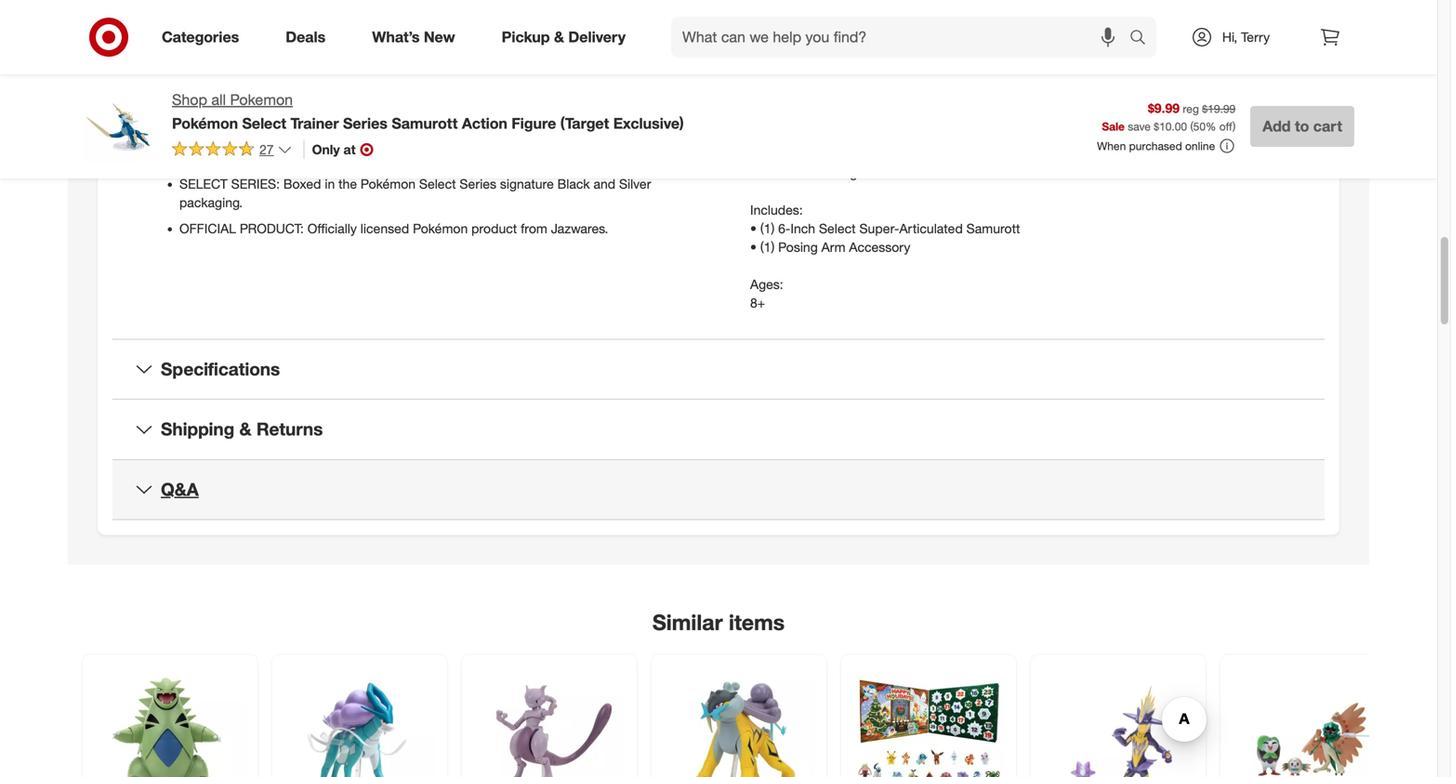 Task type: vqa. For each thing, say whether or not it's contained in the screenshot.
$21.24 Exclusions
no



Task type: locate. For each thing, give the bounding box(es) containing it.
inch
[[1160, 72, 1184, 88], [332, 105, 356, 122]]

arm
[[620, 131, 645, 148], [822, 239, 846, 255]]

1 horizontal spatial pokémon.
[[951, 72, 1009, 88]]

0 vertical spatial figure
[[1188, 72, 1220, 88]]

(1) up "ages:"
[[760, 239, 775, 255]]

licensed down select series: boxed in the pokémon select series signature black and silver packaging.
[[361, 221, 409, 237]]

arm inside includes: • (1) 6-inch select super-articulated samurott • (1) posing arm accessory
[[822, 239, 846, 255]]

hi, terry
[[1222, 29, 1270, 45]]

1 horizontal spatial series
[[460, 176, 496, 192]]

1 vertical spatial 8+
[[750, 295, 765, 311]]

0 vertical spatial highly
[[1237, 72, 1271, 88]]

1 vertical spatial articulated
[[899, 221, 963, 237]]

pokémon. up figure
[[501, 79, 559, 96]]

samurott, up for
[[799, 72, 856, 88]]

super-
[[1040, 72, 1080, 88], [859, 221, 899, 237]]

8+ inside choose samurott, the formidable pokémon. this super-articulated 6-inch figure is highly detailed and features over 15 points of articulation. it also includes a special posing arm accessory for dynamic display. boxed in the select series' signature black and silver packaging, samurott looks like it jumped right out of the pokémon animated series. team up with this water-type and build the ultimate pokémon select team. officially licensed pokémon product from jazwares. ages 8+
[[875, 165, 890, 181]]

0 vertical spatial arm
[[620, 131, 645, 148]]

1 vertical spatial licensed
[[361, 221, 409, 237]]

What can we help you find? suggestions appear below search field
[[671, 17, 1134, 58]]

highly down iconic pokémon: choose samurott, the formidable pokémon.
[[360, 105, 394, 122]]

posing inside play & display: display samurott in dynamic poses with a special posing arm accessory.
[[577, 131, 617, 148]]

0 horizontal spatial 6-
[[320, 105, 332, 122]]

2 vertical spatial &
[[239, 418, 252, 440]]

points
[[924, 90, 960, 107], [582, 105, 618, 122]]

jazwares. down 'type'
[[781, 165, 838, 181]]

1 vertical spatial dynamic
[[402, 131, 451, 148]]

0 vertical spatial 6-
[[1147, 72, 1160, 88]]

1 horizontal spatial &
[[239, 418, 252, 440]]

15
[[906, 90, 920, 107], [564, 105, 578, 122]]

super
[[179, 105, 222, 122]]

0 horizontal spatial over
[[535, 105, 560, 122]]

0 horizontal spatial special
[[532, 131, 574, 148]]

from inside choose samurott, the formidable pokémon. this super-articulated 6-inch figure is highly detailed and features over 15 points of articulation. it also includes a special posing arm accessory for dynamic display. boxed in the select series' signature black and silver packaging, samurott looks like it jumped right out of the pokémon animated series. team up with this water-type and build the ultimate pokémon select team. officially licensed pokémon product from jazwares. ages 8+
[[750, 165, 777, 181]]

articulated up accessory
[[899, 221, 963, 237]]

0 horizontal spatial officially
[[307, 221, 357, 237]]

posing inside includes: • (1) 6-inch select super-articulated samurott • (1) posing arm accessory
[[778, 239, 818, 255]]

select inside shop all pokemon pokémon select trainer series samurott action figure (target exclusive)
[[242, 114, 286, 132]]

0 vertical spatial special
[[1151, 90, 1192, 107]]

1 horizontal spatial 6-
[[778, 221, 791, 237]]

& for play
[[214, 131, 223, 148]]

0 horizontal spatial points
[[582, 105, 618, 122]]

0 horizontal spatial series
[[343, 114, 388, 132]]

inch up $9.99
[[1160, 72, 1184, 88]]

features
[[826, 90, 873, 107], [484, 105, 531, 122]]

)
[[1233, 119, 1236, 133]]

1 horizontal spatial of
[[963, 90, 975, 107]]

is
[[1224, 72, 1233, 88]]

boxed inside select series: boxed in the pokémon select series signature black and silver packaging.
[[283, 176, 321, 192]]

1 vertical spatial in
[[388, 131, 398, 148]]

10.00
[[1159, 119, 1187, 133]]

with
[[1227, 128, 1251, 144], [494, 131, 518, 148]]

1 vertical spatial (1)
[[760, 239, 775, 255]]

1 horizontal spatial over
[[877, 90, 902, 107]]

0 horizontal spatial with
[[494, 131, 518, 148]]

formidable up display.
[[882, 72, 947, 88]]

up
[[1209, 128, 1224, 144]]

features up for
[[826, 90, 873, 107]]

0 horizontal spatial dynamic
[[402, 131, 451, 148]]

series down poses
[[460, 176, 496, 192]]

1 horizontal spatial special
[[1151, 90, 1192, 107]]

• down includes:
[[750, 221, 757, 237]]

officially down animated
[[1083, 146, 1132, 163]]

2 horizontal spatial of
[[976, 128, 987, 144]]

pokémon:
[[228, 79, 297, 96]]

0 horizontal spatial figure
[[448, 105, 481, 122]]

0 horizontal spatial signature
[[500, 176, 554, 192]]

%
[[1206, 119, 1216, 133]]

1 horizontal spatial from
[[750, 165, 777, 181]]

figure
[[512, 114, 556, 132]]

1 vertical spatial &
[[214, 131, 223, 148]]

what's new link
[[356, 17, 478, 58]]

figure
[[1188, 72, 1220, 88], [448, 105, 481, 122]]

arm for special
[[620, 131, 645, 148]]

1 horizontal spatial detailed
[[750, 90, 797, 107]]

and left silver
[[594, 176, 616, 192]]

27
[[259, 141, 274, 157]]

articulated
[[1080, 72, 1144, 88], [899, 221, 963, 237]]

6- up display on the top of the page
[[320, 105, 332, 122]]

& right "pickup" at the top
[[554, 28, 564, 46]]

super- up accessory
[[859, 221, 899, 237]]

0 horizontal spatial features
[[484, 105, 531, 122]]

1 vertical spatial •
[[750, 239, 757, 255]]

of right out
[[976, 128, 987, 144]]

choose inside choose samurott, the formidable pokémon. this super-articulated 6-inch figure is highly detailed and features over 15 points of articulation. it also includes a special posing arm accessory for dynamic display. boxed in the select series' signature black and silver packaging, samurott looks like it jumped right out of the pokémon animated series. team up with this water-type and build the ultimate pokémon select team. officially licensed pokémon product from jazwares. ages 8+
[[750, 72, 796, 88]]

jazwares. down 'black'
[[551, 221, 608, 237]]

1 vertical spatial jazwares.
[[551, 221, 608, 237]]

0 vertical spatial from
[[750, 165, 777, 181]]

arm
[[1239, 90, 1262, 107]]

0 horizontal spatial choose
[[301, 79, 346, 96]]

50
[[1193, 119, 1206, 133]]

officially right product:
[[307, 221, 357, 237]]

1 horizontal spatial samurott,
[[799, 72, 856, 88]]

poses
[[455, 131, 490, 148]]

1 horizontal spatial licensed
[[1136, 146, 1185, 163]]

& inside dropdown button
[[239, 418, 252, 440]]

signature down includes
[[1093, 109, 1147, 125]]

1 horizontal spatial boxed
[[932, 109, 970, 125]]

purchased
[[1129, 139, 1182, 153]]

0 vertical spatial posing
[[577, 131, 617, 148]]

articulated up includes
[[1080, 72, 1144, 88]]

15 up display.
[[906, 90, 920, 107]]

formidable
[[882, 72, 947, 88], [432, 79, 498, 96]]

black
[[558, 176, 590, 192]]

samurott,
[[799, 72, 856, 88], [350, 79, 407, 96]]

1 horizontal spatial 15
[[906, 90, 920, 107]]

a right action
[[522, 131, 529, 148]]

8+ down "ages:"
[[750, 295, 765, 311]]

articulated inside includes: • (1) 6-inch select super-articulated samurott • (1) posing arm accessory
[[899, 221, 963, 237]]

samurott, down what's at top
[[350, 79, 407, 96]]

in inside select series: boxed in the pokémon select series signature black and silver packaging.
[[325, 176, 335, 192]]

pokémon. inside choose samurott, the formidable pokémon. this super-articulated 6-inch figure is highly detailed and features over 15 points of articulation. it also includes a special posing arm accessory for dynamic display. boxed in the select series' signature black and silver packaging, samurott looks like it jumped right out of the pokémon animated series. team up with this water-type and build the ultimate pokémon select team. officially licensed pokémon product from jazwares. ages 8+
[[951, 72, 1009, 88]]

1 vertical spatial from
[[521, 221, 547, 237]]

super- inside includes: • (1) 6-inch select super-articulated samurott • (1) posing arm accessory
[[859, 221, 899, 237]]

arm up silver
[[620, 131, 645, 148]]

cart
[[1313, 117, 1342, 135]]

dynamic up like
[[833, 109, 882, 125]]

samurott, inside choose samurott, the formidable pokémon. this super-articulated 6-inch figure is highly detailed and features over 15 points of articulation. it also includes a special posing arm accessory for dynamic display. boxed in the select series' signature black and silver packaging, samurott looks like it jumped right out of the pokémon animated series. team up with this water-type and build the ultimate pokémon select team. officially licensed pokémon product from jazwares. ages 8+
[[799, 72, 856, 88]]

2 • from the top
[[750, 239, 757, 255]]

jazwares. inside choose samurott, the formidable pokémon. this super-articulated 6-inch figure is highly detailed and features over 15 points of articulation. it also includes a special posing arm accessory for dynamic display. boxed in the select series' signature black and silver packaging, samurott looks like it jumped right out of the pokémon animated series. team up with this water-type and build the ultimate pokémon select team. officially licensed pokémon product from jazwares. ages 8+
[[781, 165, 838, 181]]

choose down description
[[750, 72, 796, 88]]

1 vertical spatial a
[[522, 131, 529, 148]]

1 horizontal spatial features
[[826, 90, 873, 107]]

and up team
[[1185, 109, 1207, 125]]

8+ inside ages: 8+
[[750, 295, 765, 311]]

inch up at
[[332, 105, 356, 122]]

0 horizontal spatial 8+
[[750, 295, 765, 311]]

2 horizontal spatial in
[[974, 109, 984, 125]]

&
[[554, 28, 564, 46], [214, 131, 223, 148], [239, 418, 252, 440]]

& up accessory.
[[214, 131, 223, 148]]

1 horizontal spatial choose
[[750, 72, 796, 88]]

articulated:
[[226, 105, 316, 122]]

play
[[179, 131, 211, 148]]

select right inch
[[819, 221, 856, 237]]

with right poses
[[494, 131, 518, 148]]

choose samurott, the formidable pokémon. this super-articulated 6-inch figure is highly detailed and features over 15 points of articulation. it also includes a special posing arm accessory for dynamic display. boxed in the select series' signature black and silver packaging, samurott looks like it jumped right out of the pokémon animated series. team up with this water-type and build the ultimate pokémon select team. officially licensed pokémon product from jazwares. ages 8+
[[750, 72, 1308, 181]]

0 horizontal spatial licensed
[[361, 221, 409, 237]]

special up black
[[1151, 90, 1192, 107]]

off
[[1220, 119, 1233, 133]]

points right figure
[[582, 105, 618, 122]]

1 horizontal spatial in
[[388, 131, 398, 148]]

8+ right ages
[[875, 165, 890, 181]]

2 horizontal spatial &
[[554, 28, 564, 46]]

officially inside choose samurott, the formidable pokémon. this super-articulated 6-inch figure is highly detailed and features over 15 points of articulation. it also includes a special posing arm accessory for dynamic display. boxed in the select series' signature black and silver packaging, samurott looks like it jumped right out of the pokémon animated series. team up with this water-type and build the ultimate pokémon select team. officially licensed pokémon product from jazwares. ages 8+
[[1083, 146, 1132, 163]]

samurott inside shop all pokemon pokémon select trainer series samurott action figure (target exclusive)
[[392, 114, 458, 132]]

0 vertical spatial inch
[[1160, 72, 1184, 88]]

2 vertical spatial 6-
[[778, 221, 791, 237]]

1 horizontal spatial a
[[1140, 90, 1147, 107]]

special
[[1151, 90, 1192, 107], [532, 131, 574, 148]]

6- up $9.99
[[1147, 72, 1160, 88]]

1 horizontal spatial 8+
[[875, 165, 890, 181]]

1 vertical spatial special
[[532, 131, 574, 148]]

categories link
[[146, 17, 262, 58]]

a left $9.99
[[1140, 90, 1147, 107]]

of right (target
[[622, 105, 633, 122]]

deals link
[[270, 17, 349, 58]]

0 vertical spatial dynamic
[[833, 109, 882, 125]]

1 horizontal spatial articulation.
[[978, 90, 1046, 107]]

1 horizontal spatial posing
[[778, 239, 818, 255]]

over up display.
[[877, 90, 902, 107]]

this
[[1255, 128, 1276, 144]]

boxed up out
[[932, 109, 970, 125]]

pokémon down select series: boxed in the pokémon select series signature black and silver packaging.
[[413, 221, 468, 237]]

series up at
[[343, 114, 388, 132]]

0 vertical spatial in
[[974, 109, 984, 125]]

highlights
[[161, 45, 232, 63]]

0 horizontal spatial boxed
[[283, 176, 321, 192]]

articulation. inside choose samurott, the formidable pokémon. this super-articulated 6-inch figure is highly detailed and features over 15 points of articulation. it also includes a special posing arm accessory for dynamic display. boxed in the select series' signature black and silver packaging, samurott looks like it jumped right out of the pokémon animated series. team up with this water-type and build the ultimate pokémon select team. officially licensed pokémon product from jazwares. ages 8+
[[978, 90, 1046, 107]]

q&a button
[[112, 460, 1325, 519]]

highly inside choose samurott, the formidable pokémon. this super-articulated 6-inch figure is highly detailed and features over 15 points of articulation. it also includes a special posing arm accessory for dynamic display. boxed in the select series' signature black and silver packaging, samurott looks like it jumped right out of the pokémon animated series. team up with this water-type and build the ultimate pokémon select team. officially licensed pokémon product from jazwares. ages 8+
[[1237, 72, 1271, 88]]

when
[[1097, 139, 1126, 153]]

posing
[[577, 131, 617, 148], [778, 239, 818, 255]]

1 horizontal spatial inch
[[1160, 72, 1184, 88]]

1 horizontal spatial articulated
[[1080, 72, 1144, 88]]

at
[[344, 141, 356, 157]]

formidable up super articulated: 6-inch highly detailed figure features over 15 points of articulation.
[[432, 79, 498, 96]]

1 vertical spatial super-
[[859, 221, 899, 237]]

27 link
[[172, 140, 292, 162]]

0 horizontal spatial articulated
[[899, 221, 963, 237]]

licensed down "series."
[[1136, 146, 1185, 163]]

0 vertical spatial 8+
[[875, 165, 890, 181]]

highly up arm
[[1237, 72, 1271, 88]]

special up 'black'
[[532, 131, 574, 148]]

0 horizontal spatial product
[[471, 221, 517, 237]]

1 vertical spatial posing
[[778, 239, 818, 255]]

dynamic down super articulated: 6-inch highly detailed figure features over 15 points of articulation.
[[402, 131, 451, 148]]

pokémon inside select series: boxed in the pokémon select series signature black and silver packaging.
[[361, 176, 416, 192]]

signature
[[1093, 109, 1147, 125], [500, 176, 554, 192]]

0 vertical spatial boxed
[[932, 109, 970, 125]]

figure up poses
[[448, 105, 481, 122]]

0 horizontal spatial a
[[522, 131, 529, 148]]

select down pokemon
[[242, 114, 286, 132]]

signature inside select series: boxed in the pokémon select series signature black and silver packaging.
[[500, 176, 554, 192]]

0 vertical spatial •
[[750, 221, 757, 237]]

and inside select series: boxed in the pokémon select series signature black and silver packaging.
[[594, 176, 616, 192]]

signature left 'black'
[[500, 176, 554, 192]]

categories
[[162, 28, 239, 46]]

pickup & delivery
[[502, 28, 626, 46]]

1 horizontal spatial with
[[1227, 128, 1251, 144]]

the
[[860, 72, 878, 88], [410, 79, 429, 96], [987, 109, 1006, 125], [991, 128, 1009, 144], [876, 146, 895, 163], [339, 176, 357, 192]]

super- inside choose samurott, the formidable pokémon. this super-articulated 6-inch figure is highly detailed and features over 15 points of articulation. it also includes a special posing arm accessory for dynamic display. boxed in the select series' signature black and silver packaging, samurott looks like it jumped right out of the pokémon animated series. team up with this water-type and build the ultimate pokémon select team. officially licensed pokémon product from jazwares. ages 8+
[[1040, 72, 1080, 88]]

6- down includes:
[[778, 221, 791, 237]]

articulation. up silver
[[636, 105, 704, 122]]

& left returns
[[239, 418, 252, 440]]

over left (target
[[535, 105, 560, 122]]

over inside choose samurott, the formidable pokémon. this super-articulated 6-inch figure is highly detailed and features over 15 points of articulation. it also includes a special posing arm accessory for dynamic display. boxed in the select series' signature black and silver packaging, samurott looks like it jumped right out of the pokémon animated series. team up with this water-type and build the ultimate pokémon select team. officially licensed pokémon product from jazwares. ages 8+
[[877, 90, 902, 107]]

0 vertical spatial series
[[343, 114, 388, 132]]

articulation.
[[978, 90, 1046, 107], [636, 105, 704, 122]]

2 horizontal spatial 6-
[[1147, 72, 1160, 88]]

accessory
[[849, 239, 910, 255]]

1 vertical spatial boxed
[[283, 176, 321, 192]]

detailed up accessory
[[750, 90, 797, 107]]

0 vertical spatial product
[[1247, 146, 1293, 163]]

• up "ages:"
[[750, 239, 757, 255]]

(1) down includes:
[[760, 221, 775, 237]]

1 vertical spatial arm
[[822, 239, 846, 255]]

1 horizontal spatial dynamic
[[833, 109, 882, 125]]

& inside play & display: display samurott in dynamic poses with a special posing arm accessory.
[[214, 131, 223, 148]]

0 vertical spatial super-
[[1040, 72, 1080, 88]]

0 horizontal spatial super-
[[859, 221, 899, 237]]

search
[[1121, 30, 1166, 48]]

articulation. down this
[[978, 90, 1046, 107]]

special inside choose samurott, the formidable pokémon. this super-articulated 6-inch figure is highly detailed and features over 15 points of articulation. it also includes a special posing arm accessory for dynamic display. boxed in the select series' signature black and silver packaging, samurott looks like it jumped right out of the pokémon animated series. team up with this water-type and build the ultimate pokémon select team. officially licensed pokémon product from jazwares. ages 8+
[[1151, 90, 1192, 107]]

6- inside includes: • (1) 6-inch select super-articulated samurott • (1) posing arm accessory
[[778, 221, 791, 237]]

product:
[[240, 221, 304, 237]]

points up right
[[924, 90, 960, 107]]

boxed inside choose samurott, the formidable pokémon. this super-articulated 6-inch figure is highly detailed and features over 15 points of articulation. it also includes a special posing arm accessory for dynamic display. boxed in the select series' signature black and silver packaging, samurott looks like it jumped right out of the pokémon animated series. team up with this water-type and build the ultimate pokémon select team. officially licensed pokémon product from jazwares. ages 8+
[[932, 109, 970, 125]]

online
[[1185, 139, 1215, 153]]

type
[[789, 146, 815, 163]]

officially
[[1083, 146, 1132, 163], [307, 221, 357, 237]]

figure up posing
[[1188, 72, 1220, 88]]

0 vertical spatial licensed
[[1136, 146, 1185, 163]]

select down play & display: display samurott in dynamic poses with a special posing arm accessory.
[[419, 176, 456, 192]]

series.
[[1131, 128, 1170, 144]]

0 vertical spatial officially
[[1083, 146, 1132, 163]]

from
[[750, 165, 777, 181], [521, 221, 547, 237]]

articulated inside choose samurott, the formidable pokémon. this super-articulated 6-inch figure is highly detailed and features over 15 points of articulation. it also includes a special posing arm accessory for dynamic display. boxed in the select series' signature black and silver packaging, samurott looks like it jumped right out of the pokémon animated series. team up with this water-type and build the ultimate pokémon select team. officially licensed pokémon product from jazwares. ages 8+
[[1080, 72, 1144, 88]]

0 vertical spatial (1)
[[760, 221, 775, 237]]

team
[[1174, 128, 1205, 144]]

super- up 'it'
[[1040, 72, 1080, 88]]

select inside includes: • (1) 6-inch select super-articulated samurott • (1) posing arm accessory
[[819, 221, 856, 237]]

select left team.
[[1007, 146, 1044, 163]]

1 • from the top
[[750, 221, 757, 237]]

pokémon down all at the left
[[172, 114, 238, 132]]

official
[[179, 221, 236, 237]]

features up poses
[[484, 105, 531, 122]]

0 vertical spatial &
[[554, 28, 564, 46]]

pokémon up team.
[[1013, 128, 1068, 144]]

choose
[[750, 72, 796, 88], [301, 79, 346, 96]]

dynamic inside choose samurott, the formidable pokémon. this super-articulated 6-inch figure is highly detailed and features over 15 points of articulation. it also includes a special posing arm accessory for dynamic display. boxed in the select series' signature black and silver packaging, samurott looks like it jumped right out of the pokémon animated series. team up with this water-type and build the ultimate pokémon select team. officially licensed pokémon product from jazwares. ages 8+
[[833, 109, 882, 125]]

ultimate
[[898, 146, 945, 163]]

6- inside choose samurott, the formidable pokémon. this super-articulated 6-inch figure is highly detailed and features over 15 points of articulation. it also includes a special posing arm accessory for dynamic display. boxed in the select series' signature black and silver packaging, samurott looks like it jumped right out of the pokémon animated series. team up with this water-type and build the ultimate pokémon select team. officially licensed pokémon product from jazwares. ages 8+
[[1147, 72, 1160, 88]]

arm left accessory
[[822, 239, 846, 255]]

0 vertical spatial a
[[1140, 90, 1147, 107]]

pokémon down play & display: display samurott in dynamic poses with a special posing arm accessory.
[[361, 176, 416, 192]]

posing down inch
[[778, 239, 818, 255]]

product down this
[[1247, 146, 1293, 163]]

product down select series: boxed in the pokémon select series signature black and silver packaging.
[[471, 221, 517, 237]]

detailed up play & display: display samurott in dynamic poses with a special posing arm accessory.
[[398, 105, 444, 122]]

1 horizontal spatial jazwares.
[[781, 165, 838, 181]]

new
[[424, 28, 455, 46]]

pokémon down up
[[1188, 146, 1243, 163]]

signature inside choose samurott, the formidable pokémon. this super-articulated 6-inch figure is highly detailed and features over 15 points of articulation. it also includes a special posing arm accessory for dynamic display. boxed in the select series' signature black and silver packaging, samurott looks like it jumped right out of the pokémon animated series. team up with this water-type and build the ultimate pokémon select team. officially licensed pokémon product from jazwares. ages 8+
[[1093, 109, 1147, 125]]

1 horizontal spatial signature
[[1093, 109, 1147, 125]]

in inside choose samurott, the formidable pokémon. this super-articulated 6-inch figure is highly detailed and features over 15 points of articulation. it also includes a special posing arm accessory for dynamic display. boxed in the select series' signature black and silver packaging, samurott looks like it jumped right out of the pokémon animated series. team up with this water-type and build the ultimate pokémon select team. officially licensed pokémon product from jazwares. ages 8+
[[974, 109, 984, 125]]

pokémon. left this
[[951, 72, 1009, 88]]

of up out
[[963, 90, 975, 107]]

pokémon select trainer series raikou action figure (target exclusive) image
[[663, 666, 815, 777]]

15 right figure
[[564, 105, 578, 122]]

boxed
[[932, 109, 970, 125], [283, 176, 321, 192]]

boxed down only
[[283, 176, 321, 192]]

shop
[[172, 91, 207, 109]]

official product: officially licensed pokémon product from jazwares.
[[179, 221, 608, 237]]

posing up 'black'
[[577, 131, 617, 148]]

1 horizontal spatial super-
[[1040, 72, 1080, 88]]

1 horizontal spatial formidable
[[882, 72, 947, 88]]

with down silver
[[1227, 128, 1251, 144]]

1 horizontal spatial officially
[[1083, 146, 1132, 163]]

15 inside choose samurott, the formidable pokémon. this super-articulated 6-inch figure is highly detailed and features over 15 points of articulation. it also includes a special posing arm accessory for dynamic display. boxed in the select series' signature black and silver packaging, samurott looks like it jumped right out of the pokémon animated series. team up with this water-type and build the ultimate pokémon select team. officially licensed pokémon product from jazwares. ages 8+
[[906, 90, 920, 107]]

select series: boxed in the pokémon select series signature black and silver packaging.
[[179, 176, 651, 211]]

series inside shop all pokemon pokémon select trainer series samurott action figure (target exclusive)
[[343, 114, 388, 132]]

ages
[[842, 165, 871, 181]]

pokémon deluxe holiday advent calendar 2023 battle figure multipack (target exclusive) image
[[853, 666, 1005, 777]]

0 vertical spatial signature
[[1093, 109, 1147, 125]]

arm inside play & display: display samurott in dynamic poses with a special posing arm accessory.
[[620, 131, 645, 148]]

choose up trainer
[[301, 79, 346, 96]]

includes
[[1088, 90, 1137, 107]]

0 horizontal spatial pokémon.
[[501, 79, 559, 96]]

1 vertical spatial figure
[[448, 105, 481, 122]]

1 horizontal spatial figure
[[1188, 72, 1220, 88]]



Task type: describe. For each thing, give the bounding box(es) containing it.
figure inside choose samurott, the formidable pokémon. this super-articulated 6-inch figure is highly detailed and features over 15 points of articulation. it also includes a special posing arm accessory for dynamic display. boxed in the select series' signature black and silver packaging, samurott looks like it jumped right out of the pokémon animated series. team up with this water-type and build the ultimate pokémon select team. officially licensed pokémon product from jazwares. ages 8+
[[1188, 72, 1220, 88]]

the inside select series: boxed in the pokémon select series signature black and silver packaging.
[[339, 176, 357, 192]]

accessory
[[750, 109, 810, 125]]

0 horizontal spatial articulation.
[[636, 105, 704, 122]]

like
[[842, 128, 862, 144]]

series inside select series: boxed in the pokémon select series signature black and silver packaging.
[[460, 176, 496, 192]]

0 horizontal spatial formidable
[[432, 79, 498, 96]]

add to cart
[[1263, 117, 1342, 135]]

detailed inside choose samurott, the formidable pokémon. this super-articulated 6-inch figure is highly detailed and features over 15 points of articulation. it also includes a special posing arm accessory for dynamic display. boxed in the select series' signature black and silver packaging, samurott looks like it jumped right out of the pokémon animated series. team up with this water-type and build the ultimate pokémon select team. officially licensed pokémon product from jazwares. ages 8+
[[750, 90, 797, 107]]

a inside play & display: display samurott in dynamic poses with a special posing arm accessory.
[[522, 131, 529, 148]]

add to cart button
[[1251, 106, 1355, 147]]

packaging,
[[1244, 109, 1308, 125]]

play & display: display samurott in dynamic poses with a special posing arm accessory.
[[179, 131, 645, 166]]

water-
[[750, 146, 789, 163]]

exclusive)
[[613, 114, 684, 132]]

hi,
[[1222, 29, 1238, 45]]

1 (1) from the top
[[760, 221, 775, 237]]

to
[[1295, 117, 1309, 135]]

posing
[[1196, 90, 1235, 107]]

pokémon select trainer team suicune 6" action figure (target exclusive) image
[[284, 666, 436, 777]]

pokémon select trainer series mewtwo action figure (target exclusive) image
[[473, 666, 626, 777]]

right
[[923, 128, 950, 144]]

licensed inside choose samurott, the formidable pokémon. this super-articulated 6-inch figure is highly detailed and features over 15 points of articulation. it also includes a special posing arm accessory for dynamic display. boxed in the select series' signature black and silver packaging, samurott looks like it jumped right out of the pokémon animated series. team up with this water-type and build the ultimate pokémon select team. officially licensed pokémon product from jazwares. ages 8+
[[1136, 146, 1185, 163]]

points inside choose samurott, the formidable pokémon. this super-articulated 6-inch figure is highly detailed and features over 15 points of articulation. it also includes a special posing arm accessory for dynamic display. boxed in the select series' signature black and silver packaging, samurott looks like it jumped right out of the pokémon animated series. team up with this water-type and build the ultimate pokémon select team. officially licensed pokémon product from jazwares. ages 8+
[[924, 90, 960, 107]]

0 horizontal spatial inch
[[332, 105, 356, 122]]

terry
[[1241, 29, 1270, 45]]

includes: • (1) 6-inch select super-articulated samurott • (1) posing arm accessory
[[750, 202, 1020, 255]]

posing for special
[[577, 131, 617, 148]]

only
[[312, 141, 340, 157]]

dynamic inside play & display: display samurott in dynamic poses with a special posing arm accessory.
[[402, 131, 451, 148]]

reg
[[1183, 102, 1199, 116]]

similar items
[[653, 609, 785, 636]]

with inside play & display: display samurott in dynamic poses with a special posing arm accessory.
[[494, 131, 518, 148]]

super articulated: 6-inch highly detailed figure features over 15 points of articulation.
[[179, 105, 704, 122]]

and up for
[[801, 90, 823, 107]]

jumped
[[876, 128, 920, 144]]

posing for (1)
[[778, 239, 818, 255]]

0 horizontal spatial highly
[[360, 105, 394, 122]]

trainer
[[291, 114, 339, 132]]

iconic
[[179, 79, 224, 96]]

similar
[[653, 609, 723, 636]]

features inside choose samurott, the formidable pokémon. this super-articulated 6-inch figure is highly detailed and features over 15 points of articulation. it also includes a special posing arm accessory for dynamic display. boxed in the select series' signature black and silver packaging, samurott looks like it jumped right out of the pokémon animated series. team up with this water-type and build the ultimate pokémon select team. officially licensed pokémon product from jazwares. ages 8+
[[826, 90, 873, 107]]

pokémon select evolution toxel and toxtricity action figure set - 2pk image
[[1042, 666, 1195, 777]]

0 horizontal spatial 15
[[564, 105, 578, 122]]

pokémon down out
[[948, 146, 1003, 163]]

samurott inside includes: • (1) 6-inch select super-articulated samurott • (1) posing arm accessory
[[967, 221, 1020, 237]]

pickup
[[502, 28, 550, 46]]

select inside select series: boxed in the pokémon select series signature black and silver packaging.
[[419, 176, 456, 192]]

super- for this
[[1040, 72, 1080, 88]]

shipping
[[161, 418, 235, 440]]

accessory.
[[179, 150, 241, 166]]

packaging.
[[179, 195, 243, 211]]

delivery
[[568, 28, 626, 46]]

& for shipping
[[239, 418, 252, 440]]

formidable inside choose samurott, the formidable pokémon. this super-articulated 6-inch figure is highly detailed and features over 15 points of articulation. it also includes a special posing arm accessory for dynamic display. boxed in the select series' signature black and silver packaging, samurott looks like it jumped right out of the pokémon animated series. team up with this water-type and build the ultimate pokémon select team. officially licensed pokémon product from jazwares. ages 8+
[[882, 72, 947, 88]]

all
[[211, 91, 226, 109]]

shipping & returns button
[[112, 400, 1325, 459]]

pokemon
[[230, 91, 293, 109]]

select
[[179, 176, 228, 192]]

inch inside choose samurott, the formidable pokémon. this super-articulated 6-inch figure is highly detailed and features over 15 points of articulation. it also includes a special posing arm accessory for dynamic display. boxed in the select series' signature black and silver packaging, samurott looks like it jumped right out of the pokémon animated series. team up with this water-type and build the ultimate pokémon select team. officially licensed pokémon product from jazwares. ages 8+
[[1160, 72, 1184, 88]]

team.
[[1047, 146, 1079, 163]]

black
[[1150, 109, 1181, 125]]

shipping & returns
[[161, 418, 323, 440]]

includes:
[[750, 202, 803, 218]]

silver
[[619, 176, 651, 192]]

samurott inside choose samurott, the formidable pokémon. this super-articulated 6-inch figure is highly detailed and features over 15 points of articulation. it also includes a special posing arm accessory for dynamic display. boxed in the select series' signature black and silver packaging, samurott looks like it jumped right out of the pokémon animated series. team up with this water-type and build the ultimate pokémon select team. officially licensed pokémon product from jazwares. ages 8+
[[750, 128, 804, 144]]

$19.99
[[1202, 102, 1236, 116]]

articulated for samurott
[[899, 221, 963, 237]]

shop all pokemon pokémon select trainer series samurott action figure (target exclusive)
[[172, 91, 684, 132]]

silver
[[1211, 109, 1241, 125]]

looks
[[808, 128, 839, 144]]

$9.99
[[1148, 100, 1180, 116]]

with inside choose samurott, the formidable pokémon. this super-articulated 6-inch figure is highly detailed and features over 15 points of articulation. it also includes a special posing arm accessory for dynamic display. boxed in the select series' signature black and silver packaging, samurott looks like it jumped right out of the pokémon animated series. team up with this water-type and build the ultimate pokémon select team. officially licensed pokémon product from jazwares. ages 8+
[[1227, 128, 1251, 144]]

select down this
[[1009, 109, 1046, 125]]

what's
[[372, 28, 420, 46]]

series:
[[231, 176, 280, 192]]

arm for (1)
[[822, 239, 846, 255]]

$
[[1154, 119, 1159, 133]]

pokémon inside shop all pokemon pokémon select trainer series samurott action figure (target exclusive)
[[172, 114, 238, 132]]

a inside choose samurott, the formidable pokémon. this super-articulated 6-inch figure is highly detailed and features over 15 points of articulation. it also includes a special posing arm accessory for dynamic display. boxed in the select series' signature black and silver packaging, samurott looks like it jumped right out of the pokémon animated series. team up with this water-type and build the ultimate pokémon select team. officially licensed pokémon product from jazwares. ages 8+
[[1140, 90, 1147, 107]]

returns
[[256, 418, 323, 440]]

articulated for 6-
[[1080, 72, 1144, 88]]

super- for select
[[859, 221, 899, 237]]

pokémon select evolution multipack rowlet/dartrix/decidueye action figure set - 3pk image
[[1232, 666, 1384, 777]]

items
[[729, 609, 785, 636]]

deals
[[286, 28, 326, 46]]

2 (1) from the top
[[760, 239, 775, 255]]

pokémon select trainer team tyranitar 6" action figure (target exclusive) image
[[94, 666, 246, 777]]

when purchased online
[[1097, 139, 1215, 153]]

special inside play & display: display samurott in dynamic poses with a special posing arm accessory.
[[532, 131, 574, 148]]

it
[[1050, 90, 1057, 107]]

samurott inside play & display: display samurott in dynamic poses with a special posing arm accessory.
[[331, 131, 384, 148]]

display:
[[226, 131, 281, 148]]

1 vertical spatial product
[[471, 221, 517, 237]]

search button
[[1121, 17, 1166, 61]]

& for pickup
[[554, 28, 564, 46]]

also
[[1061, 90, 1084, 107]]

animated
[[1071, 128, 1127, 144]]

for
[[814, 109, 829, 125]]

display
[[285, 131, 327, 148]]

0 horizontal spatial samurott,
[[350, 79, 407, 96]]

what's new
[[372, 28, 455, 46]]

specifications
[[161, 358, 280, 380]]

1 vertical spatial 6-
[[320, 105, 332, 122]]

product inside choose samurott, the formidable pokémon. this super-articulated 6-inch figure is highly detailed and features over 15 points of articulation. it also includes a special posing arm accessory for dynamic display. boxed in the select series' signature black and silver packaging, samurott looks like it jumped right out of the pokémon animated series. team up with this water-type and build the ultimate pokémon select team. officially licensed pokémon product from jazwares. ages 8+
[[1247, 146, 1293, 163]]

0 horizontal spatial detailed
[[398, 105, 444, 122]]

build
[[844, 146, 872, 163]]

series'
[[1050, 109, 1089, 125]]

(target
[[560, 114, 609, 132]]

save
[[1128, 119, 1151, 133]]

q&a
[[161, 479, 199, 500]]

ages: 8+
[[750, 276, 783, 311]]

(
[[1190, 119, 1193, 133]]

0 horizontal spatial from
[[521, 221, 547, 237]]

in inside play & display: display samurott in dynamic poses with a special posing arm accessory.
[[388, 131, 398, 148]]

display.
[[886, 109, 929, 125]]

0 horizontal spatial of
[[622, 105, 633, 122]]

ages:
[[750, 276, 783, 293]]

image of pokémon select trainer series samurott action figure (target exclusive) image
[[83, 89, 157, 164]]

sale
[[1102, 119, 1125, 133]]

description
[[750, 45, 832, 63]]

and down looks
[[818, 146, 840, 163]]

action
[[462, 114, 507, 132]]

1 vertical spatial officially
[[307, 221, 357, 237]]



